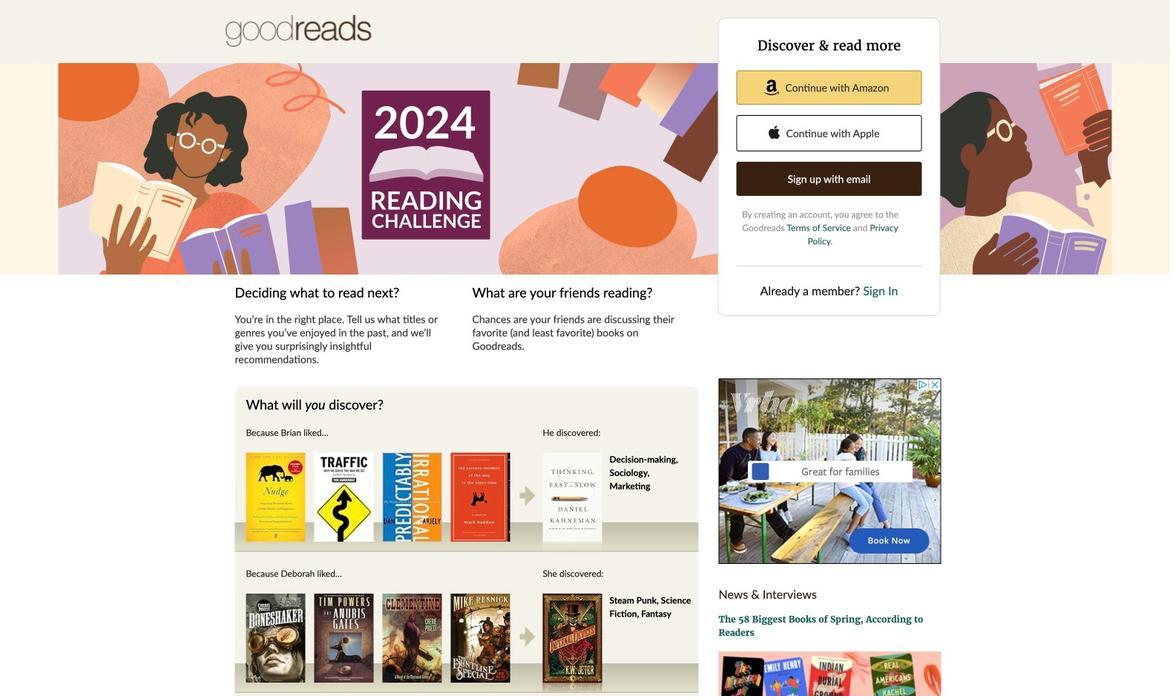 Task type: locate. For each thing, give the bounding box(es) containing it.
boneshaker by cherie priest image
[[246, 594, 305, 683]]

infernal devices by k.w. jeter image
[[543, 594, 602, 683]]

&rarr; image
[[520, 485, 535, 506]]

traffic by tom vanderbilt image
[[314, 453, 374, 542]]

thinking, fast and slow by daniel kahneman image
[[543, 453, 602, 542]]

&rarr; image
[[520, 626, 535, 647]]

the anubis gates by tim powers image
[[314, 594, 374, 683]]



Task type: vqa. For each thing, say whether or not it's contained in the screenshot.
&rarr; image corresponding to Thinking, Fast and Slow by Daniel Kahneman Image in the bottom of the page
yes



Task type: describe. For each thing, give the bounding box(es) containing it.
the curious incident of the dog in the night-time by mark haddon image
[[451, 453, 510, 542]]

goodreads: book reviews, recommendations, and discussion image
[[225, 15, 371, 47]]

the buntline special by mike resnick image
[[451, 594, 510, 683]]

nudge by richard h. thaler image
[[246, 453, 305, 542]]

advertisement element
[[719, 378, 941, 564]]

clementine by cherie priest image
[[383, 594, 442, 683]]

the 58 biggest books of spring, according to readers image
[[719, 652, 941, 696]]

predictably irrational by dan ariely image
[[383, 453, 442, 542]]



